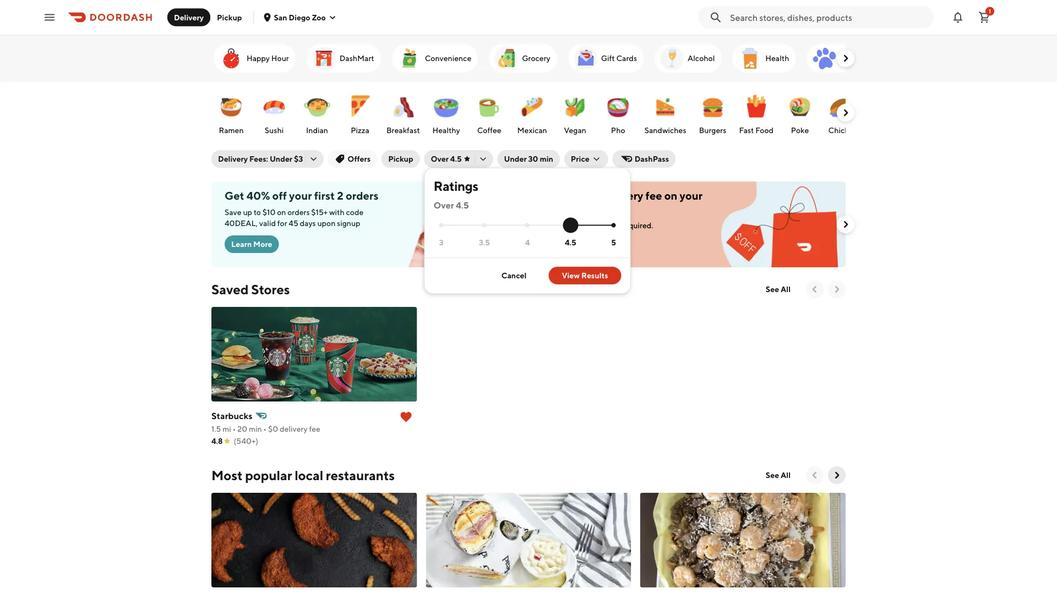 Task type: locate. For each thing, give the bounding box(es) containing it.
san diego zoo
[[274, 13, 326, 22]]

1 your from the left
[[289, 189, 312, 202]]

1 items, open order cart image
[[978, 11, 991, 24]]

0 vertical spatial on
[[664, 189, 677, 202]]

health link
[[732, 44, 796, 73]]

0 horizontal spatial pickup
[[217, 13, 242, 22]]

delivery right $0
[[602, 189, 643, 202]]

0 horizontal spatial under
[[270, 154, 292, 164]]

previous button of carousel image
[[809, 284, 820, 295], [809, 470, 820, 481]]

fees:
[[249, 154, 268, 164]]

1 vertical spatial pickup
[[388, 154, 413, 164]]

see all for saved stores
[[766, 285, 791, 294]]

4.5 up ratings
[[450, 154, 462, 164]]

1 vertical spatial 4.5
[[456, 200, 469, 211]]

1 vertical spatial first
[[546, 203, 567, 216]]

pickup button down breakfast at the left of the page
[[382, 150, 420, 168]]

4.5 down ratings
[[456, 200, 469, 211]]

0 vertical spatial delivery
[[602, 189, 643, 202]]

fee up required.
[[646, 189, 662, 202]]

learn more button down 40deal,
[[225, 236, 279, 253]]

40deal,
[[225, 219, 258, 228]]

Store search: begin typing to search for stores available on DoorDash text field
[[730, 11, 927, 23]]

learn for first
[[553, 242, 573, 251]]

orders up "code"
[[346, 189, 379, 202]]

1 previous button of carousel image from the top
[[809, 284, 820, 295]]

1 vertical spatial see
[[766, 471, 779, 480]]

1 vertical spatial over 4.5
[[434, 200, 469, 211]]

convenience
[[425, 54, 471, 63]]

next button of carousel image
[[840, 53, 851, 64], [840, 107, 851, 118], [831, 284, 842, 295]]

2 see all link from the top
[[759, 467, 797, 485]]

diego
[[289, 13, 310, 22]]

1 horizontal spatial orders
[[346, 189, 379, 202]]

1.5 mi • 20 min • $​0 delivery fee
[[211, 425, 320, 434]]

alcohol image
[[659, 45, 685, 72]]

2 vertical spatial next button of carousel image
[[831, 284, 842, 295]]

convenience image
[[396, 45, 423, 72]]

valid
[[259, 219, 276, 228]]

1 vertical spatial next button of carousel image
[[831, 470, 842, 481]]

over 4.5 down healthy
[[431, 154, 462, 164]]

learn more button for up
[[225, 236, 279, 253]]

learn down 40deal,
[[231, 240, 252, 249]]

0 horizontal spatial first
[[314, 189, 335, 202]]

over 4.5
[[431, 154, 462, 164], [434, 200, 469, 211]]

2 your from the left
[[680, 189, 703, 202]]

price button
[[564, 150, 608, 168]]

1 horizontal spatial on
[[664, 189, 677, 202]]

next button of carousel image
[[840, 219, 851, 230], [831, 470, 842, 481]]

over up 3 stars and over icon
[[434, 200, 454, 211]]

1 horizontal spatial your
[[680, 189, 703, 202]]

on up for
[[277, 208, 286, 217]]

0 vertical spatial see all
[[766, 285, 791, 294]]

0 vertical spatial over
[[431, 154, 449, 164]]

signup
[[337, 219, 360, 228]]

1 vertical spatial see all link
[[759, 467, 797, 485]]

on
[[664, 189, 677, 202], [277, 208, 286, 217]]

1 vertical spatial see all
[[766, 471, 791, 480]]

0 vertical spatial 4.5
[[450, 154, 462, 164]]

stores
[[251, 282, 290, 297]]

1 horizontal spatial under
[[504, 154, 527, 164]]

4.5 inside button
[[450, 154, 462, 164]]

fee right $​0
[[309, 425, 320, 434]]

0 horizontal spatial more
[[253, 240, 272, 249]]

sushi
[[265, 126, 284, 135]]

first left '2'
[[314, 189, 335, 202]]

learn more for order.
[[553, 242, 594, 251]]

4 stars and over image
[[525, 223, 530, 228]]

2 under from the left
[[504, 154, 527, 164]]

min right '30'
[[540, 154, 553, 164]]

• right mi
[[233, 425, 236, 434]]

0 horizontal spatial learn more button
[[225, 236, 279, 253]]

pickup right the delivery button at top
[[217, 13, 242, 22]]

on down dashpass
[[664, 189, 677, 202]]

pickup button
[[210, 9, 249, 26], [382, 150, 420, 168]]

dashmart
[[340, 54, 374, 63]]

grocery link
[[489, 44, 557, 73]]

learn more
[[231, 240, 272, 249], [553, 242, 594, 251]]

0 vertical spatial min
[[540, 154, 553, 164]]

more down subtotal at the top right of the page
[[575, 242, 594, 251]]

1 all from the top
[[781, 285, 791, 294]]

over down healthy
[[431, 154, 449, 164]]

0 horizontal spatial delivery
[[174, 13, 204, 22]]

cards
[[616, 54, 637, 63]]

0 horizontal spatial •
[[233, 425, 236, 434]]

0 horizontal spatial delivery
[[280, 425, 308, 434]]

health
[[765, 54, 789, 63]]

delivery inside button
[[174, 13, 204, 22]]

see
[[766, 285, 779, 294], [766, 471, 779, 480]]

1 horizontal spatial delivery
[[602, 189, 643, 202]]

2 see from the top
[[766, 471, 779, 480]]

0 horizontal spatial learn more
[[231, 240, 272, 249]]

3 stars and over image
[[439, 223, 444, 228]]

0 horizontal spatial min
[[249, 425, 262, 434]]

dashmart link
[[307, 44, 381, 73]]

0 vertical spatial previous button of carousel image
[[809, 284, 820, 295]]

0 vertical spatial next button of carousel image
[[840, 219, 851, 230]]

over 4.5 down ratings
[[434, 200, 469, 211]]

1 vertical spatial delivery
[[280, 425, 308, 434]]

• left $​0
[[263, 425, 267, 434]]

5 stars and over image
[[611, 223, 616, 228]]

under left $3
[[270, 154, 292, 164]]

pho
[[611, 126, 625, 135]]

cancel button
[[488, 267, 540, 285]]

0 vertical spatial fee
[[646, 189, 662, 202]]

1 see all link from the top
[[759, 281, 797, 298]]

0 vertical spatial next button of carousel image
[[840, 53, 851, 64]]

under left '30'
[[504, 154, 527, 164]]

a
[[578, 189, 583, 202]]

1 horizontal spatial learn
[[553, 242, 573, 251]]

health image
[[737, 45, 763, 72]]

happy hour link
[[214, 44, 296, 73]]

1 horizontal spatial learn more
[[553, 242, 594, 251]]

price
[[571, 154, 590, 164]]

2
[[337, 189, 344, 202]]

learn
[[231, 240, 252, 249], [553, 242, 573, 251]]

happy hour
[[247, 54, 289, 63]]

40%
[[247, 189, 270, 202]]

under 30 min button
[[497, 150, 560, 168]]

fast
[[739, 126, 754, 135]]

learn down the 4.5 stars and over icon
[[553, 242, 573, 251]]

1 see from the top
[[766, 285, 779, 294]]

0 horizontal spatial learn
[[231, 240, 252, 249]]

see all link for saved stores
[[759, 281, 797, 298]]

0 horizontal spatial pickup button
[[210, 9, 249, 26]]

1 vertical spatial on
[[277, 208, 286, 217]]

4
[[525, 238, 530, 247]]

2 all from the top
[[781, 471, 791, 480]]

0 vertical spatial pickup button
[[210, 9, 249, 26]]

fee
[[646, 189, 662, 202], [309, 425, 320, 434]]

gift
[[601, 54, 615, 63]]

1 vertical spatial previous button of carousel image
[[809, 470, 820, 481]]

on inside get 40% off your first 2 orders save up to $10 on orders $15+ with code 40deal, valid for 45 days upon signup
[[277, 208, 286, 217]]

0 vertical spatial see
[[766, 285, 779, 294]]

4.5 stars and over image
[[568, 223, 573, 228]]

enjoy
[[546, 189, 575, 202]]

min inside under 30 min button
[[540, 154, 553, 164]]

offers button
[[328, 150, 377, 168]]

30
[[528, 154, 538, 164]]

learn more down subtotal at the top right of the page
[[553, 242, 594, 251]]

more down "valid"
[[253, 240, 272, 249]]

20
[[237, 425, 247, 434]]

0 horizontal spatial fee
[[309, 425, 320, 434]]

4.5 down subtotal at the top right of the page
[[565, 238, 576, 247]]

starbucks
[[211, 411, 252, 421]]

gift cards image
[[572, 45, 599, 72]]

0 vertical spatial see all link
[[759, 281, 797, 298]]

enjoy a $0 delivery fee on your first order. $5 subtotal minimum required.
[[546, 189, 703, 230]]

pickup button up 'happy hour' image
[[210, 9, 249, 26]]

vegan
[[564, 126, 586, 135]]

saved stores link
[[211, 281, 290, 298]]

more for order.
[[575, 242, 594, 251]]

0 vertical spatial orders
[[346, 189, 379, 202]]

1 vertical spatial all
[[781, 471, 791, 480]]

required.
[[622, 221, 653, 230]]

1 horizontal spatial first
[[546, 203, 567, 216]]

1.5
[[211, 425, 221, 434]]

0 horizontal spatial orders
[[287, 208, 310, 217]]

more
[[253, 240, 272, 249], [575, 242, 594, 251]]

learn more button down subtotal at the top right of the page
[[546, 238, 600, 255]]

get 40% off your first 2 orders save up to $10 on orders $15+ with code 40deal, valid for 45 days upon signup
[[225, 189, 379, 228]]

poke
[[791, 126, 809, 135]]

1 horizontal spatial delivery
[[218, 154, 248, 164]]

1 horizontal spatial •
[[263, 425, 267, 434]]

save
[[225, 208, 241, 217]]

pickup
[[217, 13, 242, 22], [388, 154, 413, 164]]

1 horizontal spatial pickup button
[[382, 150, 420, 168]]

over inside button
[[431, 154, 449, 164]]

over
[[431, 154, 449, 164], [434, 200, 454, 211]]

$5
[[546, 221, 556, 230]]

subtotal
[[557, 221, 586, 230]]

mexican
[[517, 126, 547, 135]]

4.5
[[450, 154, 462, 164], [456, 200, 469, 211], [565, 238, 576, 247]]

1 horizontal spatial min
[[540, 154, 553, 164]]

learn more down 40deal,
[[231, 240, 272, 249]]

0 vertical spatial delivery
[[174, 13, 204, 22]]

first inside enjoy a $0 delivery fee on your first order. $5 subtotal minimum required.
[[546, 203, 567, 216]]

1 under from the left
[[270, 154, 292, 164]]

previous button of carousel image for saved stores
[[809, 284, 820, 295]]

3.5
[[479, 238, 490, 247]]

0 vertical spatial all
[[781, 285, 791, 294]]

2 see all from the top
[[766, 471, 791, 480]]

orders
[[346, 189, 379, 202], [287, 208, 310, 217]]

see all link for most popular local restaurants
[[759, 467, 797, 485]]

see all link
[[759, 281, 797, 298], [759, 467, 797, 485]]

1 vertical spatial delivery
[[218, 154, 248, 164]]

delivery inside enjoy a $0 delivery fee on your first order. $5 subtotal minimum required.
[[602, 189, 643, 202]]

0 vertical spatial over 4.5
[[431, 154, 462, 164]]

1 horizontal spatial more
[[575, 242, 594, 251]]

orders up 45
[[287, 208, 310, 217]]

0 vertical spatial pickup
[[217, 13, 242, 22]]

learn for save
[[231, 240, 252, 249]]

1 see all from the top
[[766, 285, 791, 294]]

see all for most popular local restaurants
[[766, 471, 791, 480]]

more for up
[[253, 240, 272, 249]]

delivery right $​0
[[280, 425, 308, 434]]

with
[[329, 208, 344, 217]]

2 previous button of carousel image from the top
[[809, 470, 820, 481]]

ramen
[[219, 126, 244, 135]]

0 vertical spatial first
[[314, 189, 335, 202]]

0 horizontal spatial your
[[289, 189, 312, 202]]

previous button of carousel image for most popular local restaurants
[[809, 470, 820, 481]]

first down enjoy
[[546, 203, 567, 216]]

1 vertical spatial orders
[[287, 208, 310, 217]]

0 horizontal spatial on
[[277, 208, 286, 217]]

pickup down breakfast at the left of the page
[[388, 154, 413, 164]]

dashmart image
[[311, 45, 337, 72]]

1 horizontal spatial learn more button
[[546, 238, 600, 255]]

convenience link
[[392, 44, 478, 73]]

min right the 20
[[249, 425, 262, 434]]

1 horizontal spatial fee
[[646, 189, 662, 202]]

dashpass
[[635, 154, 669, 164]]

under
[[270, 154, 292, 164], [504, 154, 527, 164]]



Task type: describe. For each thing, give the bounding box(es) containing it.
results
[[581, 271, 608, 280]]

minimum
[[587, 221, 620, 230]]

delivery for delivery fees: under $3
[[218, 154, 248, 164]]

5
[[611, 238, 616, 247]]

1 vertical spatial fee
[[309, 425, 320, 434]]

burgers
[[699, 126, 726, 135]]

learn more for up
[[231, 240, 272, 249]]

delivery button
[[167, 9, 210, 26]]

gift cards
[[601, 54, 637, 63]]

under 30 min
[[504, 154, 553, 164]]

delivery for delivery
[[174, 13, 204, 22]]

most popular local restaurants link
[[211, 467, 395, 485]]

food
[[755, 126, 774, 135]]

grocery image
[[493, 45, 520, 72]]

coffee
[[477, 126, 501, 135]]

most popular local restaurants
[[211, 468, 395, 483]]

order.
[[569, 203, 599, 216]]

pets
[[840, 54, 855, 63]]

hour
[[271, 54, 289, 63]]

get
[[225, 189, 244, 202]]

for
[[277, 219, 287, 228]]

fee inside enjoy a $0 delivery fee on your first order. $5 subtotal minimum required.
[[646, 189, 662, 202]]

view results
[[562, 271, 608, 280]]

3.5 stars and over image
[[482, 223, 487, 228]]

breakfast
[[387, 126, 420, 135]]

saved stores
[[211, 282, 290, 297]]

see for most popular local restaurants
[[766, 471, 779, 480]]

see for saved stores
[[766, 285, 779, 294]]

alcohol link
[[655, 44, 721, 73]]

popular
[[245, 468, 292, 483]]

4.8
[[211, 437, 223, 446]]

click to remove this store from your saved list image
[[399, 411, 413, 424]]

pizza
[[351, 126, 369, 135]]

off
[[272, 189, 287, 202]]

pets link
[[807, 44, 862, 73]]

dashpass button
[[613, 150, 676, 168]]

2 vertical spatial 4.5
[[565, 238, 576, 247]]

gift cards link
[[568, 44, 644, 73]]

cancel
[[501, 271, 527, 280]]

first inside get 40% off your first 2 orders save up to $10 on orders $15+ with code 40deal, valid for 45 days upon signup
[[314, 189, 335, 202]]

2 • from the left
[[263, 425, 267, 434]]

delivery fees: under $3
[[218, 154, 303, 164]]

days
[[300, 219, 316, 228]]

open menu image
[[43, 11, 56, 24]]

learn more button for order.
[[546, 238, 600, 255]]

grocery
[[522, 54, 550, 63]]

1 vertical spatial pickup button
[[382, 150, 420, 168]]

mi
[[223, 425, 231, 434]]

your inside get 40% off your first 2 orders save up to $10 on orders $15+ with code 40deal, valid for 45 days upon signup
[[289, 189, 312, 202]]

1 vertical spatial next button of carousel image
[[840, 107, 851, 118]]

healthy
[[432, 126, 460, 135]]

$3
[[294, 154, 303, 164]]

san
[[274, 13, 287, 22]]

view
[[562, 271, 580, 280]]

sandwiches
[[645, 126, 686, 135]]

1 • from the left
[[233, 425, 236, 434]]

$0
[[586, 189, 600, 202]]

all for saved stores
[[781, 285, 791, 294]]

notification bell image
[[951, 11, 965, 24]]

over 4.5 inside button
[[431, 154, 462, 164]]

1 horizontal spatial pickup
[[388, 154, 413, 164]]

all for most popular local restaurants
[[781, 471, 791, 480]]

restaurants
[[326, 468, 395, 483]]

$15+
[[311, 208, 328, 217]]

1
[[989, 8, 991, 14]]

happy hour image
[[218, 45, 244, 72]]

view results button
[[549, 267, 621, 285]]

1 vertical spatial over
[[434, 200, 454, 211]]

local
[[295, 468, 323, 483]]

san diego zoo button
[[263, 13, 337, 22]]

45
[[289, 219, 298, 228]]

most
[[211, 468, 242, 483]]

on inside enjoy a $0 delivery fee on your first order. $5 subtotal minimum required.
[[664, 189, 677, 202]]

zoo
[[312, 13, 326, 22]]

1 vertical spatial min
[[249, 425, 262, 434]]

1 button
[[973, 6, 995, 28]]

pets image
[[811, 45, 838, 72]]

fast food
[[739, 126, 774, 135]]

your inside enjoy a $0 delivery fee on your first order. $5 subtotal minimum required.
[[680, 189, 703, 202]]

saved
[[211, 282, 249, 297]]

up
[[243, 208, 252, 217]]

alcohol
[[688, 54, 715, 63]]

upon
[[317, 219, 335, 228]]

$​0
[[268, 425, 278, 434]]

under inside button
[[504, 154, 527, 164]]

(540+)
[[234, 437, 258, 446]]

3
[[439, 238, 444, 247]]

to
[[254, 208, 261, 217]]

ratings
[[434, 178, 478, 194]]



Task type: vqa. For each thing, say whether or not it's contained in the screenshot.
right the 28
no



